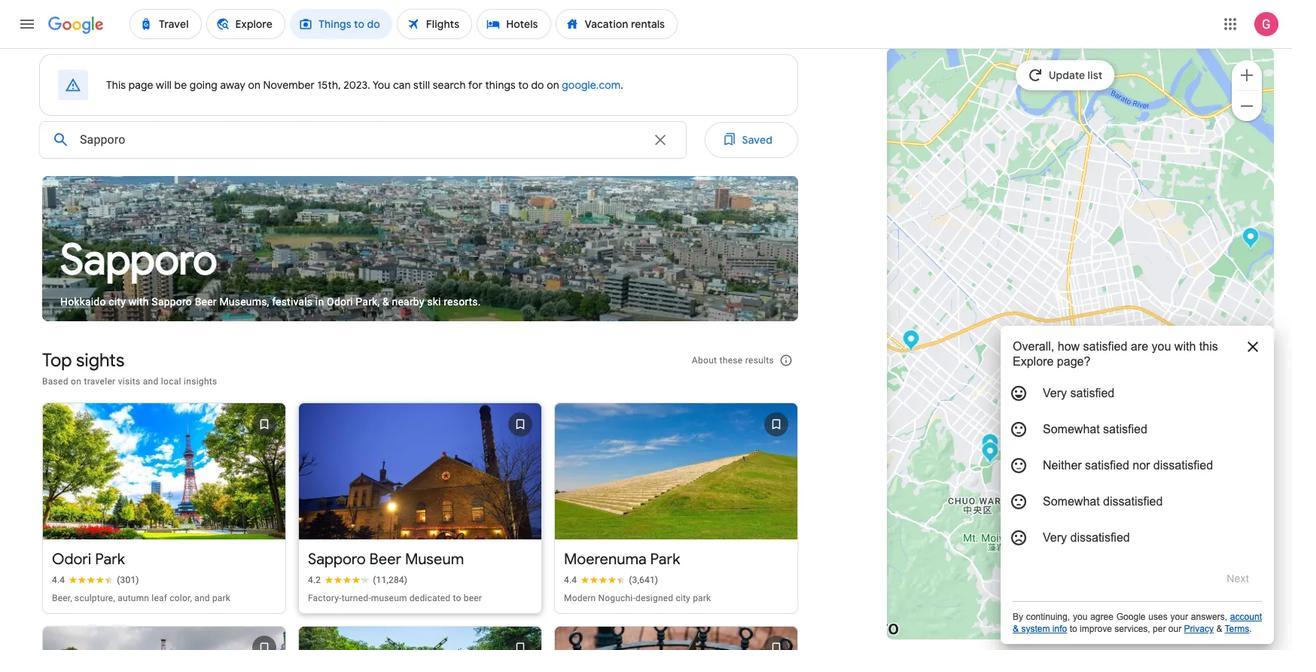 Task type: locate. For each thing, give the bounding box(es) containing it.
4.4 up the "modern"
[[564, 575, 577, 586]]

list inside top sights region
[[36, 390, 805, 651]]

park right color,
[[212, 593, 231, 604]]

map region
[[842, 29, 1293, 651]]

terms link
[[1248, 631, 1270, 639]]

list
[[36, 390, 805, 651]]

park up (3,641)
[[651, 550, 681, 569]]

0 vertical spatial beer
[[195, 296, 217, 308]]

noguchi-
[[598, 593, 636, 604]]

0 horizontal spatial and
[[143, 377, 159, 387]]

visits
[[118, 377, 140, 387]]

sapporo right with
[[152, 296, 192, 308]]

0 horizontal spatial on
[[71, 377, 81, 387]]

0 vertical spatial odori
[[327, 296, 353, 308]]

odori park
[[52, 550, 125, 569]]

google.com link
[[562, 78, 621, 92]]

1 horizontal spatial park
[[693, 593, 711, 604]]

terms
[[1248, 631, 1270, 639]]

sapporo city maruyama zoo image
[[982, 442, 999, 467]]

sapporo beer museum image
[[1115, 374, 1135, 408]]

modern noguchi-designed city park
[[564, 593, 711, 604]]

4.4 out of 5 stars from 3,641 reviews image
[[564, 575, 659, 587]]

about
[[692, 356, 717, 366]]

keyboard shortcuts
[[1022, 631, 1087, 639]]

update list button
[[1016, 60, 1115, 90]]

park
[[95, 550, 125, 569], [651, 550, 681, 569]]

on right do
[[547, 78, 560, 92]]

top
[[42, 350, 72, 372]]

1 vertical spatial beer
[[370, 550, 402, 569]]

city left with
[[109, 296, 126, 308]]

sapporo up 4.2 out of 5 stars from 11,284 reviews image
[[308, 550, 366, 569]]

sapporo inside top sights region
[[308, 550, 366, 569]]

15th,
[[318, 78, 341, 92]]

city right 'designed'
[[676, 593, 691, 604]]

museums,
[[219, 296, 269, 308]]

museum
[[405, 550, 464, 569]]

things
[[485, 78, 516, 92]]

1 4.4 from the left
[[52, 575, 65, 586]]

4.4 inside image
[[564, 575, 577, 586]]

on right based on the left of page
[[71, 377, 81, 387]]

1 horizontal spatial park
[[651, 550, 681, 569]]

sapporo beer museum
[[308, 550, 464, 569]]

1 horizontal spatial city
[[676, 593, 691, 604]]

to left beer
[[453, 593, 461, 604]]

resorts.
[[444, 296, 481, 308]]

beer
[[464, 593, 482, 604]]

still
[[414, 78, 430, 92]]

1 horizontal spatial and
[[195, 593, 210, 604]]

hokkaido jingu image
[[982, 434, 999, 459]]

4.4 for odori park
[[52, 575, 65, 586]]

top sights region
[[27, 337, 805, 651]]

2 4.4 from the left
[[564, 575, 577, 586]]

city inside list
[[676, 593, 691, 604]]

zoom in map image
[[1238, 66, 1257, 84]]

0 horizontal spatial park
[[95, 550, 125, 569]]

2 park from the left
[[651, 550, 681, 569]]

2 vertical spatial sapporo
[[308, 550, 366, 569]]

traveler
[[84, 377, 116, 387]]

3 sapporo tv tower image
[[1088, 414, 1105, 438]]

Search for destinations, sights and more text field
[[79, 122, 642, 158]]

1 vertical spatial sapporo
[[152, 296, 192, 308]]

1 vertical spatial city
[[676, 593, 691, 604]]

beer, sculpture, autumn leaf color, and park
[[52, 593, 231, 604]]

to left do
[[519, 78, 529, 92]]

odori
[[327, 296, 353, 308], [52, 550, 92, 569]]

city
[[109, 296, 126, 308], [676, 593, 691, 604]]

1 park from the left
[[212, 593, 231, 604]]

©2023
[[1131, 631, 1154, 639]]

4.4 up beer,
[[52, 575, 65, 586]]

beer
[[195, 296, 217, 308], [370, 550, 402, 569]]

1 horizontal spatial to
[[519, 78, 529, 92]]

sapporo
[[60, 234, 217, 287], [152, 296, 192, 308], [308, 550, 366, 569]]

odori up 4.4 out of 5 stars from 301 reviews "image"
[[52, 550, 92, 569]]

on right away
[[248, 78, 261, 92]]

4.4
[[52, 575, 65, 586], [564, 575, 577, 586]]

0 horizontal spatial park
[[212, 593, 231, 604]]

park for moerenuma park
[[651, 550, 681, 569]]

clear image
[[651, 131, 669, 149]]

page
[[129, 78, 153, 92]]

park right 'designed'
[[693, 593, 711, 604]]

list containing odori park
[[36, 390, 805, 651]]

map data ©2023
[[1096, 631, 1154, 639]]

and right color,
[[195, 593, 210, 604]]

beer left museums,
[[195, 296, 217, 308]]

to
[[519, 78, 529, 92], [453, 593, 461, 604]]

1 horizontal spatial on
[[248, 78, 261, 92]]

save shiroi koibito park to collection image
[[759, 630, 795, 651]]

can
[[393, 78, 411, 92]]

google.com
[[562, 78, 621, 92]]

1 park from the left
[[95, 550, 125, 569]]

insights
[[184, 377, 217, 387]]

modern
[[564, 593, 596, 604]]

odori inside top sights region
[[52, 550, 92, 569]]

sapporo up with
[[60, 234, 217, 287]]

0 vertical spatial to
[[519, 78, 529, 92]]

4.4 inside "image"
[[52, 575, 65, 586]]

moerenuma park image
[[1243, 227, 1260, 252]]

4.2 out of 5 stars from 11,284 reviews image
[[308, 575, 408, 587]]

0 horizontal spatial to
[[453, 593, 461, 604]]

november
[[263, 78, 315, 92]]

based on traveler visits and local insights
[[42, 377, 217, 387]]

on
[[248, 78, 261, 92], [547, 78, 560, 92], [71, 377, 81, 387]]

0 vertical spatial and
[[143, 377, 159, 387]]

1 horizontal spatial beer
[[370, 550, 402, 569]]

for
[[468, 78, 483, 92]]

this page will be going away on november 15th, 2023. you can still search for things to do on google.com .
[[106, 78, 624, 92]]

main menu image
[[18, 15, 36, 33]]

saved link
[[705, 122, 799, 158]]

will
[[156, 78, 172, 92]]

and
[[143, 377, 159, 387], [195, 593, 210, 604]]

0 horizontal spatial beer
[[195, 296, 217, 308]]

color,
[[170, 593, 192, 604]]

zoom out map image
[[1238, 97, 1257, 115]]

this
[[106, 78, 126, 92]]

0 vertical spatial sapporo
[[60, 234, 217, 287]]

in
[[316, 296, 324, 308]]

and left local
[[143, 377, 159, 387]]

park
[[212, 593, 231, 604], [693, 593, 711, 604]]

to inside list
[[453, 593, 461, 604]]

park up 4.4 out of 5 stars from 301 reviews "image"
[[95, 550, 125, 569]]

1 vertical spatial odori
[[52, 550, 92, 569]]

0 horizontal spatial odori
[[52, 550, 92, 569]]

turned-
[[342, 593, 371, 604]]

1 vertical spatial to
[[453, 593, 461, 604]]

2 park from the left
[[693, 593, 711, 604]]

beer up (11,284)
[[370, 550, 402, 569]]

with
[[129, 296, 149, 308]]

0 horizontal spatial 4.4
[[52, 575, 65, 586]]

(301)
[[117, 575, 139, 586]]

odori right in
[[327, 296, 353, 308]]

hokkaido
[[60, 296, 106, 308]]

0 vertical spatial city
[[109, 296, 126, 308]]

ski
[[427, 296, 441, 308]]

1 horizontal spatial 4.4
[[564, 575, 577, 586]]



Task type: describe. For each thing, give the bounding box(es) containing it.
factory-
[[308, 593, 342, 604]]

keyboard shortcuts button
[[1022, 630, 1087, 640]]

save odori park to collection image
[[246, 407, 282, 443]]

4.4 for moerenuma park
[[564, 575, 577, 586]]

odori park image
[[1085, 414, 1102, 439]]

going
[[190, 78, 218, 92]]

hokkaido city with sapporo beer museums, festivals in odori park, & nearby ski resorts.
[[60, 296, 481, 308]]

autumn
[[118, 593, 149, 604]]

4.4 out of 5 stars from 301 reviews image
[[52, 575, 139, 587]]

keyboard
[[1022, 631, 1053, 639]]

map
[[1096, 631, 1111, 639]]

2 km
[[1163, 631, 1182, 639]]

park,
[[356, 296, 380, 308]]

leaf
[[152, 593, 167, 604]]

museum
[[371, 593, 407, 604]]

park for odori park
[[95, 550, 125, 569]]

2023.
[[344, 78, 370, 92]]

moerenuma park
[[564, 550, 681, 569]]

about these results
[[692, 356, 774, 366]]

0 horizontal spatial city
[[109, 296, 126, 308]]

sapporo for sapporo
[[60, 234, 217, 287]]

sapporo clock tower image
[[1082, 409, 1099, 434]]

update list
[[1050, 69, 1103, 82]]

sculpture,
[[75, 593, 115, 604]]

data
[[1113, 631, 1129, 639]]

list
[[1089, 69, 1103, 82]]

dedicated
[[410, 593, 451, 604]]

moerenuma
[[564, 550, 647, 569]]

beer inside top sights region
[[370, 550, 402, 569]]

4.2
[[308, 575, 321, 586]]

(11,284)
[[373, 575, 408, 586]]

be
[[174, 78, 187, 92]]

these
[[720, 356, 743, 366]]

local
[[161, 377, 181, 387]]

save 3 sapporo tv tower to collection image
[[246, 630, 282, 651]]

nearby
[[392, 296, 425, 308]]

beer,
[[52, 593, 72, 604]]

&
[[383, 296, 389, 308]]

2
[[1163, 631, 1168, 639]]

search
[[433, 78, 466, 92]]

2 km button
[[1159, 630, 1244, 641]]

.
[[621, 78, 624, 92]]

you
[[373, 78, 391, 92]]

factory-turned-museum dedicated to beer
[[308, 593, 482, 604]]

1 horizontal spatial odori
[[327, 296, 353, 308]]

shortcuts
[[1055, 631, 1087, 639]]

on inside top sights region
[[71, 377, 81, 387]]

(3,641)
[[629, 575, 659, 586]]

save sapporo beer museum to collection image
[[502, 407, 539, 443]]

saved
[[742, 133, 773, 147]]

save moerenuma park to collection image
[[759, 407, 795, 443]]

sights
[[76, 350, 125, 372]]

designed
[[636, 593, 674, 604]]

user survey dialog, overall, how satisfied are you with this explore page? element
[[1001, 326, 1275, 645]]

update
[[1050, 69, 1086, 82]]

2 horizontal spatial on
[[547, 78, 560, 92]]

away
[[220, 78, 246, 92]]

sapporo for sapporo beer museum
[[308, 550, 366, 569]]

1 vertical spatial and
[[195, 593, 210, 604]]

do
[[531, 78, 544, 92]]

about these results image
[[768, 343, 805, 379]]

top sights
[[42, 350, 125, 372]]

based
[[42, 377, 68, 387]]

km
[[1170, 631, 1180, 639]]

results
[[746, 356, 774, 366]]

festivals
[[272, 296, 313, 308]]

save hokkaido jingu to collection image
[[502, 630, 539, 651]]

shiroi koibito park image
[[903, 330, 920, 355]]



Task type: vqa. For each thing, say whether or not it's contained in the screenshot.
Update
yes



